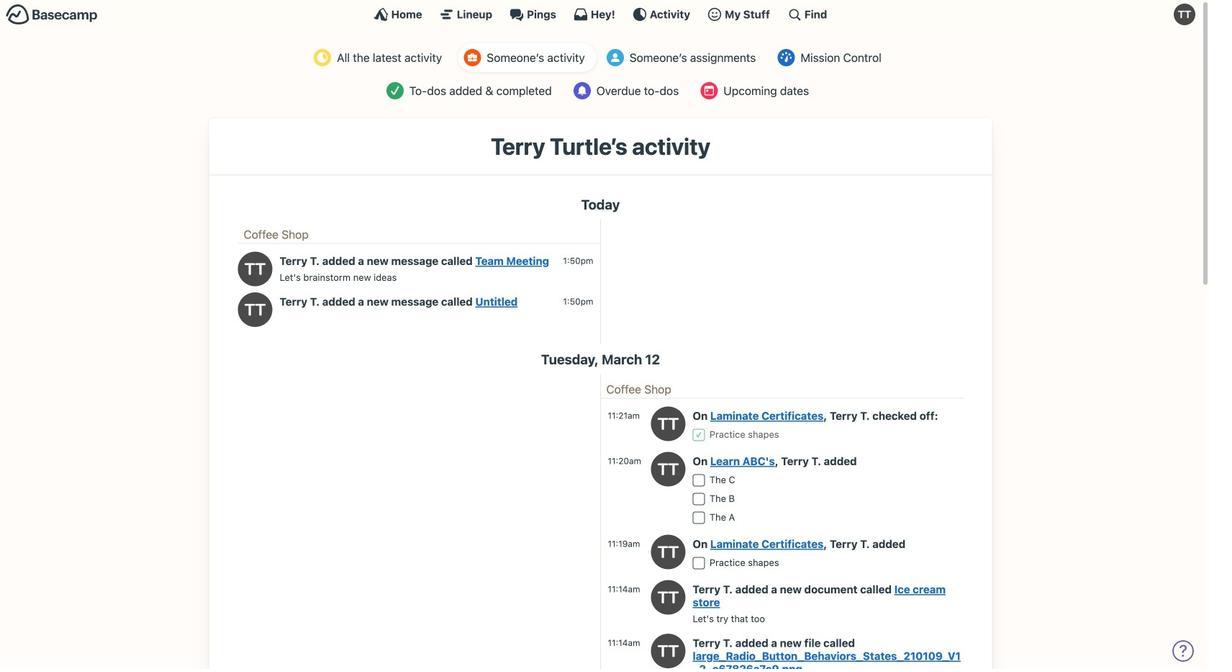 Task type: vqa. For each thing, say whether or not it's contained in the screenshot.
activity report icon
yes



Task type: describe. For each thing, give the bounding box(es) containing it.
event image
[[701, 82, 718, 99]]

terry turtle image inside 'main' 'element'
[[1175, 4, 1196, 25]]

gauge image
[[778, 49, 795, 66]]

person report image
[[464, 49, 481, 66]]

terry turtle image for 1st 11:14am element from the bottom of the page
[[651, 634, 686, 668]]

2 11:14am element from the top
[[608, 638, 641, 648]]

1 1:50pm element from the top
[[564, 256, 594, 266]]

keyboard shortcut: ⌘ + / image
[[788, 7, 802, 22]]

assignment image
[[607, 49, 624, 66]]



Task type: locate. For each thing, give the bounding box(es) containing it.
terry turtle image for the 11:21am element
[[651, 407, 686, 441]]

0 vertical spatial 1:50pm element
[[564, 256, 594, 266]]

2 terry turtle image from the top
[[651, 634, 686, 668]]

todo image
[[387, 82, 404, 99]]

11:14am element
[[608, 584, 641, 594], [608, 638, 641, 648]]

activity report image
[[314, 49, 331, 66]]

11:21am element
[[608, 410, 640, 421]]

1 vertical spatial 11:14am element
[[608, 638, 641, 648]]

main element
[[0, 0, 1202, 28]]

1 11:14am element from the top
[[608, 584, 641, 594]]

1:50pm element
[[564, 256, 594, 266], [564, 296, 594, 306]]

1 vertical spatial terry turtle image
[[651, 634, 686, 668]]

0 vertical spatial 11:14am element
[[608, 584, 641, 594]]

1 vertical spatial 1:50pm element
[[564, 296, 594, 306]]

terry turtle image
[[1175, 4, 1196, 25], [238, 252, 273, 286], [238, 292, 273, 327], [651, 452, 686, 487], [651, 535, 686, 569], [651, 580, 686, 615]]

11:19am element
[[608, 539, 641, 549]]

2 1:50pm element from the top
[[564, 296, 594, 306]]

switch accounts image
[[6, 4, 98, 26]]

0 vertical spatial terry turtle image
[[651, 407, 686, 441]]

reminder image
[[574, 82, 591, 99]]

terry turtle image
[[651, 407, 686, 441], [651, 634, 686, 668]]

1 terry turtle image from the top
[[651, 407, 686, 441]]

11:20am element
[[608, 456, 642, 466]]



